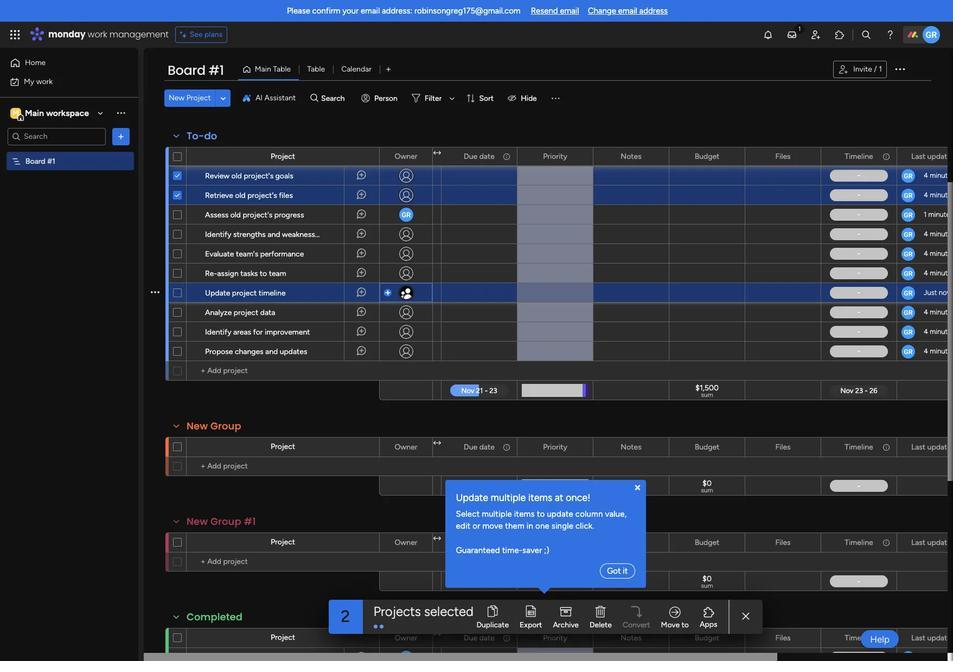 Task type: locate. For each thing, give the bounding box(es) containing it.
column information image
[[503, 152, 511, 161], [883, 152, 891, 161], [503, 443, 511, 452], [883, 634, 891, 643]]

items for to
[[515, 509, 535, 519]]

6 4 minutes from the top
[[924, 308, 954, 316]]

identify strengths and weaknesses
[[205, 230, 323, 239]]

due for 1st due date field from the top of the page
[[464, 152, 478, 161]]

2 horizontal spatial #1
[[244, 515, 256, 529]]

multiple inside select multiple items to update column value, edit or move them in one single click.
[[482, 509, 513, 519]]

0 vertical spatial update
[[205, 289, 230, 298]]

3 4 minutes from the top
[[924, 230, 954, 238]]

1 vertical spatial group
[[211, 515, 241, 529]]

column information image
[[883, 443, 891, 452], [503, 539, 511, 547], [883, 539, 891, 547], [503, 634, 511, 643]]

change email address
[[588, 6, 668, 16]]

last for 1st last updated 'field' from the bottom of the page
[[912, 634, 926, 643]]

timeline for second timeline field from the bottom of the page
[[845, 538, 874, 547]]

ai assistant
[[256, 93, 296, 103]]

To-do field
[[184, 129, 220, 143]]

3 email from the left
[[618, 6, 638, 16]]

apps image
[[835, 29, 846, 40]]

to for team
[[260, 269, 267, 278]]

search everything image
[[861, 29, 872, 40]]

files for third files 'field' from the top of the page
[[776, 538, 791, 547]]

2 date from the top
[[480, 443, 495, 452]]

2 last updated field from the top
[[909, 442, 954, 453]]

help
[[871, 634, 890, 645]]

1 vertical spatial update
[[456, 492, 489, 504]]

1 last from the top
[[912, 152, 926, 161]]

selected
[[425, 604, 474, 620]]

2 vertical spatial new
[[187, 515, 208, 529]]

0 vertical spatial old
[[232, 172, 242, 181]]

2 last updated from the top
[[912, 443, 954, 452]]

1 due date field from the top
[[461, 151, 498, 163]]

timeline
[[259, 289, 286, 298]]

move to
[[662, 621, 690, 630]]

1 vertical spatial no file image
[[778, 652, 788, 662]]

1 vertical spatial identify
[[205, 328, 231, 337]]

1 4 minutes from the top
[[924, 172, 954, 180]]

#1 inside field
[[209, 61, 224, 79]]

0 vertical spatial project
[[232, 289, 257, 298]]

due date for 4th due date field from the top
[[464, 634, 495, 643]]

0 vertical spatial v2 expand column image
[[434, 439, 441, 448]]

0 vertical spatial identify
[[205, 230, 231, 239]]

4 timeline field from the top
[[843, 633, 876, 645]]

no file image
[[778, 287, 788, 300]]

0 horizontal spatial board #1
[[26, 157, 55, 166]]

due date
[[464, 152, 495, 161], [464, 443, 495, 452], [464, 538, 495, 547], [464, 634, 495, 643]]

0 horizontal spatial board
[[26, 157, 45, 166]]

angle down image
[[221, 94, 226, 102]]

notes for third notes field from the bottom of the page
[[621, 152, 642, 161]]

7 4 minutes from the top
[[924, 328, 954, 336]]

timeline
[[845, 152, 874, 161], [845, 443, 874, 452], [845, 538, 874, 547], [845, 634, 874, 643]]

identify for identify areas for improvement
[[205, 328, 231, 337]]

last updated
[[912, 152, 954, 161], [912, 443, 954, 452], [912, 538, 954, 547], [912, 634, 954, 643]]

1 sum from the top
[[701, 391, 714, 399]]

1 vertical spatial sum
[[701, 487, 714, 494]]

0 vertical spatial + add project text field
[[192, 365, 374, 378]]

email right the resend
[[560, 6, 579, 16]]

items left at
[[529, 492, 553, 504]]

#1 up angle down image
[[209, 61, 224, 79]]

review
[[205, 172, 230, 181]]

1 horizontal spatial board #1
[[168, 61, 224, 79]]

4
[[924, 172, 929, 180], [924, 191, 929, 199], [924, 230, 929, 238], [924, 250, 929, 258], [924, 269, 929, 277], [924, 308, 929, 316], [924, 328, 929, 336], [924, 347, 929, 355]]

2 vertical spatial notes
[[621, 634, 642, 643]]

new inside field
[[187, 515, 208, 529]]

v2 expand column image
[[434, 149, 441, 158], [434, 535, 441, 544]]

1 horizontal spatial 1
[[924, 211, 927, 219]]

0 vertical spatial $0
[[703, 479, 712, 488]]

Priority field
[[541, 151, 570, 163], [541, 442, 570, 453], [541, 537, 570, 549], [541, 633, 570, 645]]

main inside button
[[255, 65, 271, 74]]

4 timeline from the top
[[845, 634, 874, 643]]

multiple
[[491, 492, 526, 504], [482, 509, 513, 519]]

a
[[952, 211, 954, 219]]

2 group from the top
[[211, 515, 241, 529]]

1 vertical spatial #1
[[47, 157, 55, 166]]

and up performance
[[268, 230, 280, 239]]

update up analyze on the top left
[[205, 289, 230, 298]]

help button
[[861, 631, 899, 649]]

board #1 inside list box
[[26, 157, 55, 166]]

last updated for 3rd last updated 'field'
[[912, 538, 954, 547]]

0 vertical spatial work
[[88, 28, 107, 41]]

see
[[190, 30, 203, 39]]

progress
[[274, 211, 304, 220]]

2 vertical spatial #1
[[244, 515, 256, 529]]

0 vertical spatial notes
[[621, 152, 642, 161]]

propose changes and updates
[[205, 347, 307, 357]]

one
[[536, 522, 550, 531]]

1 last updated from the top
[[912, 152, 954, 161]]

6 minutes from the top
[[930, 308, 954, 316]]

work inside my work button
[[36, 77, 53, 86]]

new inside button
[[169, 93, 185, 103]]

identify down analyze on the top left
[[205, 328, 231, 337]]

3 minutes from the top
[[930, 230, 954, 238]]

last updated for second last updated 'field' from the top
[[912, 443, 954, 452]]

Owner field
[[392, 151, 420, 163], [392, 442, 420, 453], [392, 537, 420, 549], [392, 633, 420, 645]]

2 notes from the top
[[621, 443, 642, 452]]

old right review
[[232, 172, 242, 181]]

timeline for 1st timeline field from the bottom
[[845, 634, 874, 643]]

due date for third due date field from the top of the page
[[464, 538, 495, 547]]

email right 'your'
[[361, 6, 380, 16]]

change email address link
[[588, 6, 668, 16]]

move
[[662, 621, 680, 630]]

0 horizontal spatial table
[[273, 65, 291, 74]]

assess old project's progress
[[205, 211, 304, 220]]

board up new project
[[168, 61, 206, 79]]

project inside button
[[187, 93, 211, 103]]

1 left minute
[[924, 211, 927, 219]]

4 updated from the top
[[928, 634, 954, 643]]

them
[[506, 522, 525, 531]]

None field
[[618, 537, 645, 549]]

move
[[483, 522, 504, 531]]

2 updated from the top
[[928, 443, 954, 452]]

3 timeline from the top
[[845, 538, 874, 547]]

1 owner field from the top
[[392, 151, 420, 163]]

main right workspace image
[[25, 108, 44, 118]]

board inside list box
[[26, 157, 45, 166]]

project for analyze
[[234, 308, 258, 318]]

3 files from the top
[[776, 538, 791, 547]]

1 vertical spatial and
[[265, 347, 278, 357]]

2 horizontal spatial email
[[618, 6, 638, 16]]

0 vertical spatial board #1
[[168, 61, 224, 79]]

4 due date from the top
[[464, 634, 495, 643]]

budget
[[695, 152, 720, 161], [695, 443, 720, 452], [695, 538, 720, 547], [695, 634, 720, 643]]

ai assistant button
[[238, 90, 300, 107]]

select
[[456, 509, 480, 519]]

0 horizontal spatial #1
[[47, 157, 55, 166]]

1 right /
[[879, 65, 882, 74]]

old
[[232, 172, 242, 181], [235, 191, 246, 200], [230, 211, 241, 220]]

project's
[[244, 172, 274, 181], [248, 191, 277, 200], [243, 211, 273, 220]]

1 vertical spatial v2 expand column image
[[434, 630, 441, 639]]

3 notes field from the top
[[618, 633, 645, 645]]

1 vertical spatial multiple
[[482, 509, 513, 519]]

0 vertical spatial items
[[529, 492, 553, 504]]

0 vertical spatial project's
[[244, 172, 274, 181]]

2 due date from the top
[[464, 443, 495, 452]]

0 vertical spatial main
[[255, 65, 271, 74]]

0 horizontal spatial update
[[205, 289, 230, 298]]

last
[[912, 152, 926, 161], [912, 443, 926, 452], [912, 538, 926, 547], [912, 634, 926, 643]]

areas
[[233, 328, 251, 337]]

and left updates
[[265, 347, 278, 357]]

update for update project timeline
[[205, 289, 230, 298]]

0 horizontal spatial 1
[[879, 65, 882, 74]]

items inside select multiple items to update column value, edit or move them in one single click.
[[515, 509, 535, 519]]

1 vertical spatial notes
[[621, 443, 642, 452]]

4 last updated from the top
[[912, 634, 954, 643]]

identify
[[205, 230, 231, 239], [205, 328, 231, 337]]

items for at
[[529, 492, 553, 504]]

3 updated from the top
[[928, 538, 954, 547]]

multiple up them
[[491, 492, 526, 504]]

to right move
[[682, 621, 690, 630]]

1 horizontal spatial work
[[88, 28, 107, 41]]

0 vertical spatial group
[[211, 420, 241, 433]]

Timeline field
[[843, 151, 876, 163], [843, 442, 876, 453], [843, 537, 876, 549], [843, 633, 876, 645]]

1 vertical spatial $0
[[703, 575, 712, 584]]

dapulse addbtn image
[[384, 290, 391, 296]]

table up v2 search image
[[307, 65, 325, 74]]

owner for 4th the owner field
[[395, 634, 418, 643]]

updated for second last updated 'field' from the top
[[928, 443, 954, 452]]

new group
[[187, 420, 241, 433]]

8 4 minutes from the top
[[924, 347, 954, 355]]

1 vertical spatial notes field
[[618, 442, 645, 453]]

column
[[576, 509, 604, 519]]

1 vertical spatial v2 expand column image
[[434, 535, 441, 544]]

old for assess
[[230, 211, 241, 220]]

1 vertical spatial $0 sum
[[701, 575, 714, 590]]

plans
[[205, 30, 223, 39]]

due
[[464, 152, 478, 161], [464, 443, 478, 452], [464, 538, 478, 547], [464, 634, 478, 643]]

project down re-assign tasks to team
[[232, 289, 257, 298]]

0 vertical spatial sum
[[701, 391, 714, 399]]

workspace
[[46, 108, 89, 118]]

retrieve old project's files
[[205, 191, 293, 200]]

2 owner from the top
[[395, 443, 418, 452]]

work right monday
[[88, 28, 107, 41]]

4 files from the top
[[776, 634, 791, 643]]

1 vertical spatial work
[[36, 77, 53, 86]]

click.
[[576, 522, 595, 531]]

1 files from the top
[[776, 152, 791, 161]]

project's for goals
[[244, 172, 274, 181]]

3 priority field from the top
[[541, 537, 570, 549]]

1 + add project text field from the top
[[192, 365, 374, 378]]

1 horizontal spatial #1
[[209, 61, 224, 79]]

calendar button
[[333, 61, 380, 78]]

1 vertical spatial main
[[25, 108, 44, 118]]

0 horizontal spatial to
[[260, 269, 267, 278]]

project
[[232, 289, 257, 298], [234, 308, 258, 318]]

person
[[375, 94, 398, 103]]

owner
[[395, 152, 418, 161], [395, 443, 418, 452], [395, 538, 418, 547], [395, 634, 418, 643]]

project's for files
[[248, 191, 277, 200]]

1 minutes from the top
[[930, 172, 954, 180]]

New Group field
[[184, 420, 244, 434]]

projects selected
[[374, 604, 474, 620]]

0 vertical spatial to
[[260, 269, 267, 278]]

1 horizontal spatial email
[[560, 6, 579, 16]]

1 date from the top
[[480, 152, 495, 161]]

5 4 minutes from the top
[[924, 269, 954, 277]]

Due date field
[[461, 151, 498, 163], [461, 442, 498, 453], [461, 537, 498, 549], [461, 633, 498, 645]]

4 due from the top
[[464, 634, 478, 643]]

notes for second notes field from the bottom of the page
[[621, 443, 642, 452]]

board #1 up new project
[[168, 61, 224, 79]]

0 vertical spatial notes field
[[618, 151, 645, 163]]

1 vertical spatial to
[[537, 509, 545, 519]]

re-
[[205, 269, 217, 278]]

work for monday
[[88, 28, 107, 41]]

project down update project timeline
[[234, 308, 258, 318]]

0 vertical spatial $0 sum
[[701, 479, 714, 494]]

new group #1
[[187, 515, 256, 529]]

resend
[[531, 6, 558, 16]]

4 minutes
[[924, 172, 954, 180], [924, 191, 954, 199], [924, 230, 954, 238], [924, 250, 954, 258], [924, 269, 954, 277], [924, 308, 954, 316], [924, 328, 954, 336], [924, 347, 954, 355]]

2 table from the left
[[307, 65, 325, 74]]

1 horizontal spatial update
[[456, 492, 489, 504]]

at
[[555, 492, 564, 504]]

group for new group #1
[[211, 515, 241, 529]]

2 vertical spatial sum
[[701, 582, 714, 590]]

1 updated from the top
[[928, 152, 954, 161]]

1
[[879, 65, 882, 74], [924, 211, 927, 219]]

minutes
[[930, 172, 954, 180], [930, 191, 954, 199], [930, 230, 954, 238], [930, 250, 954, 258], [930, 269, 954, 277], [930, 308, 954, 316], [930, 328, 954, 336], [930, 347, 954, 355]]

Board #1 field
[[165, 61, 227, 80]]

2 v2 expand column image from the top
[[434, 630, 441, 639]]

2 identify from the top
[[205, 328, 231, 337]]

project's up identify strengths and weaknesses
[[243, 211, 273, 220]]

0 horizontal spatial main
[[25, 108, 44, 118]]

1 vertical spatial items
[[515, 509, 535, 519]]

propose
[[205, 347, 233, 357]]

email
[[361, 6, 380, 16], [560, 6, 579, 16], [618, 6, 638, 16]]

management
[[109, 28, 169, 41]]

group inside field
[[211, 420, 241, 433]]

0 vertical spatial 1
[[879, 65, 882, 74]]

last updated for 1st last updated 'field' from the bottom of the page
[[912, 634, 954, 643]]

filter button
[[408, 90, 459, 107]]

2 vertical spatial old
[[230, 211, 241, 220]]

last for fourth last updated 'field' from the bottom of the page
[[912, 152, 926, 161]]

v2 expand column image
[[434, 439, 441, 448], [434, 630, 441, 639]]

Completed field
[[184, 611, 245, 625]]

project for new group
[[271, 442, 295, 452]]

2 last from the top
[[912, 443, 926, 452]]

arrow down image
[[446, 92, 459, 105]]

got it link
[[600, 564, 636, 579]]

2 vertical spatial project's
[[243, 211, 273, 220]]

to left team
[[260, 269, 267, 278]]

1 4 from the top
[[924, 172, 929, 180]]

timeline for 3rd timeline field from the bottom of the page
[[845, 443, 874, 452]]

0 vertical spatial v2 expand column image
[[434, 149, 441, 158]]

2 horizontal spatial to
[[682, 621, 690, 630]]

$0 sum
[[701, 479, 714, 494], [701, 575, 714, 590]]

1 vertical spatial old
[[235, 191, 246, 200]]

2 4 from the top
[[924, 191, 929, 199]]

priority
[[543, 152, 568, 161], [543, 443, 568, 452], [543, 538, 568, 547], [543, 634, 568, 643]]

3 due date from the top
[[464, 538, 495, 547]]

$1,500 sum
[[696, 384, 719, 399]]

email right change
[[618, 6, 638, 16]]

improvement
[[265, 328, 310, 337]]

2 timeline field from the top
[[843, 442, 876, 453]]

#1 inside list box
[[47, 157, 55, 166]]

strengths
[[233, 230, 266, 239]]

1 horizontal spatial table
[[307, 65, 325, 74]]

confirm
[[312, 6, 341, 16]]

multiple for select
[[482, 509, 513, 519]]

to for update
[[537, 509, 545, 519]]

new inside field
[[187, 420, 208, 433]]

project's up retrieve old project's files
[[244, 172, 274, 181]]

files
[[279, 191, 293, 200]]

1 horizontal spatial to
[[537, 509, 545, 519]]

1 group from the top
[[211, 420, 241, 433]]

3 sum from the top
[[701, 582, 714, 590]]

0 vertical spatial #1
[[209, 61, 224, 79]]

Notes field
[[618, 151, 645, 163], [618, 442, 645, 453], [618, 633, 645, 645]]

project's up "assess old project's progress"
[[248, 191, 277, 200]]

items
[[529, 492, 553, 504], [515, 509, 535, 519]]

2 vertical spatial notes field
[[618, 633, 645, 645]]

weaknesses
[[282, 230, 323, 239]]

date
[[480, 152, 495, 161], [480, 443, 495, 452], [480, 538, 495, 547], [480, 634, 495, 643]]

1 horizontal spatial main
[[255, 65, 271, 74]]

3 due from the top
[[464, 538, 478, 547]]

8 minutes from the top
[[930, 347, 954, 355]]

4 minutes from the top
[[930, 250, 954, 258]]

3 budget from the top
[[695, 538, 720, 547]]

2 notes field from the top
[[618, 442, 645, 453]]

board down 'search in workspace' field
[[26, 157, 45, 166]]

identify up evaluate
[[205, 230, 231, 239]]

1 vertical spatial new
[[187, 420, 208, 433]]

1 vertical spatial project
[[234, 308, 258, 318]]

multiple up move
[[482, 509, 513, 519]]

board #1
[[168, 61, 224, 79], [26, 157, 55, 166]]

#1 down 'search in workspace' field
[[47, 157, 55, 166]]

1 identify from the top
[[205, 230, 231, 239]]

3 timeline field from the top
[[843, 537, 876, 549]]

in
[[527, 522, 534, 531]]

work right my
[[36, 77, 53, 86]]

#1 up + add project text box
[[244, 515, 256, 529]]

group inside field
[[211, 515, 241, 529]]

2 minutes from the top
[[930, 191, 954, 199]]

+ Add project text field
[[192, 556, 374, 569]]

4 last from the top
[[912, 634, 926, 643]]

project for update
[[232, 289, 257, 298]]

4 priority from the top
[[543, 634, 568, 643]]

1 vertical spatial board
[[26, 157, 45, 166]]

main up ai
[[255, 65, 271, 74]]

0 vertical spatial and
[[268, 230, 280, 239]]

files for third files 'field' from the bottom
[[776, 443, 791, 452]]

4 owner from the top
[[395, 634, 418, 643]]

to inside select multiple items to update column value, edit or move them in one single click.
[[537, 509, 545, 519]]

1 budget from the top
[[695, 152, 720, 161]]

0 vertical spatial board
[[168, 61, 206, 79]]

option
[[0, 151, 138, 154]]

main inside workspace selection element
[[25, 108, 44, 118]]

changes
[[235, 347, 264, 357]]

Last updated field
[[909, 151, 954, 163], [909, 442, 954, 453], [909, 537, 954, 549], [909, 633, 954, 645]]

items up in
[[515, 509, 535, 519]]

1 table from the left
[[273, 65, 291, 74]]

no file image
[[778, 306, 788, 319], [778, 652, 788, 662]]

0 vertical spatial new
[[169, 93, 185, 103]]

1 vertical spatial project's
[[248, 191, 277, 200]]

notifications image
[[763, 29, 774, 40]]

1 vertical spatial board #1
[[26, 157, 55, 166]]

1 horizontal spatial board
[[168, 61, 206, 79]]

0 vertical spatial multiple
[[491, 492, 526, 504]]

owner for 2nd the owner field from the bottom
[[395, 538, 418, 547]]

3 files field from the top
[[773, 537, 794, 549]]

Budget field
[[692, 151, 723, 163], [692, 442, 723, 453], [692, 537, 723, 549], [692, 633, 723, 645]]

column information image for first timeline field
[[883, 152, 891, 161]]

board #1 down 'search in workspace' field
[[26, 157, 55, 166]]

table up assistant
[[273, 65, 291, 74]]

2 files from the top
[[776, 443, 791, 452]]

2
[[341, 607, 351, 627]]

+ Add project text field
[[192, 365, 374, 378], [192, 460, 374, 473]]

0 vertical spatial no file image
[[778, 306, 788, 319]]

last for 3rd last updated 'field'
[[912, 538, 926, 547]]

1 vertical spatial + add project text field
[[192, 460, 374, 473]]

0 horizontal spatial work
[[36, 77, 53, 86]]

Files field
[[773, 151, 794, 163], [773, 442, 794, 453], [773, 537, 794, 549], [773, 633, 794, 645]]

;)
[[545, 546, 550, 556]]

to up the one
[[537, 509, 545, 519]]

old right assess
[[230, 211, 241, 220]]

change
[[588, 6, 616, 16]]

Search field
[[319, 91, 351, 106]]

old right retrieve
[[235, 191, 246, 200]]

my work
[[24, 77, 53, 86]]

table inside table button
[[307, 65, 325, 74]]

6 4 from the top
[[924, 308, 929, 316]]

New Group #1 field
[[184, 515, 259, 529]]

retrieve
[[205, 191, 233, 200]]

updated for 1st last updated 'field' from the bottom of the page
[[928, 634, 954, 643]]

delete
[[590, 621, 612, 630]]

0 horizontal spatial email
[[361, 6, 380, 16]]

1 due date from the top
[[464, 152, 495, 161]]

email for change email address
[[618, 6, 638, 16]]

new project button
[[164, 90, 215, 107]]

1 due from the top
[[464, 152, 478, 161]]

update up select
[[456, 492, 489, 504]]



Task type: describe. For each thing, give the bounding box(es) containing it.
updates
[[280, 347, 307, 357]]

update project timeline
[[205, 289, 286, 298]]

inbox image
[[787, 29, 798, 40]]

ai
[[256, 93, 263, 103]]

3 4 from the top
[[924, 230, 929, 238]]

new for new project
[[169, 93, 185, 103]]

resend email link
[[531, 6, 579, 16]]

#1 inside field
[[244, 515, 256, 529]]

2 budget field from the top
[[692, 442, 723, 453]]

assistant
[[265, 93, 296, 103]]

2 budget from the top
[[695, 443, 720, 452]]

2 sum from the top
[[701, 487, 714, 494]]

main table
[[255, 65, 291, 74]]

board inside field
[[168, 61, 206, 79]]

7 4 from the top
[[924, 328, 929, 336]]

m
[[13, 108, 19, 118]]

1 files field from the top
[[773, 151, 794, 163]]

3 budget field from the top
[[692, 537, 723, 549]]

sort
[[479, 94, 494, 103]]

2 priority from the top
[[543, 443, 568, 452]]

2 priority field from the top
[[541, 442, 570, 453]]

guaranteed time-saver ;)
[[456, 546, 550, 556]]

guaranteed
[[456, 546, 501, 556]]

new for new group
[[187, 420, 208, 433]]

4 4 from the top
[[924, 250, 929, 258]]

to-do
[[187, 129, 217, 143]]

project's for progress
[[243, 211, 273, 220]]

8 4 from the top
[[924, 347, 929, 355]]

monday work management
[[48, 28, 169, 41]]

table button
[[299, 61, 333, 78]]

menu image
[[550, 93, 561, 104]]

update
[[547, 509, 574, 519]]

analyze project data
[[205, 308, 275, 318]]

last for second last updated 'field' from the top
[[912, 443, 926, 452]]

due date for 1st due date field from the top of the page
[[464, 152, 495, 161]]

select product image
[[10, 29, 21, 40]]

home button
[[7, 54, 117, 72]]

4 priority field from the top
[[541, 633, 570, 645]]

project for new group #1
[[271, 538, 295, 547]]

due for third due date field from the top of the page
[[464, 538, 478, 547]]

just
[[924, 289, 938, 297]]

4 budget from the top
[[695, 634, 720, 643]]

time-
[[503, 546, 523, 556]]

invite members image
[[811, 29, 822, 40]]

1 priority field from the top
[[541, 151, 570, 163]]

2 $0 sum from the top
[[701, 575, 714, 590]]

1 image
[[795, 22, 805, 34]]

2 + add project text field from the top
[[192, 460, 374, 473]]

5 minutes from the top
[[930, 269, 954, 277]]

1 v2 expand column image from the top
[[434, 439, 441, 448]]

4 files field from the top
[[773, 633, 794, 645]]

3 last updated field from the top
[[909, 537, 954, 549]]

files for 4th files 'field'
[[776, 634, 791, 643]]

workspace options image
[[116, 108, 126, 118]]

2 owner field from the top
[[392, 442, 420, 453]]

due for 2nd due date field
[[464, 443, 478, 452]]

please
[[287, 6, 310, 16]]

board #1 inside field
[[168, 61, 224, 79]]

see plans button
[[175, 27, 227, 43]]

update for update multiple items at once!
[[456, 492, 489, 504]]

2 4 minutes from the top
[[924, 191, 954, 199]]

last updated for fourth last updated 'field' from the bottom of the page
[[912, 152, 954, 161]]

multiple for update
[[491, 492, 526, 504]]

board #1 list box
[[0, 150, 138, 317]]

address
[[640, 6, 668, 16]]

owner for 4th the owner field from the bottom of the page
[[395, 152, 418, 161]]

2 no file image from the top
[[778, 652, 788, 662]]

3 owner field from the top
[[392, 537, 420, 549]]

my
[[24, 77, 34, 86]]

1 v2 expand column image from the top
[[434, 149, 441, 158]]

/
[[875, 65, 877, 74]]

add view image
[[386, 65, 391, 74]]

4 due date field from the top
[[461, 633, 498, 645]]

select multiple items to update column value, edit or move them in one single click.
[[456, 509, 627, 531]]

workspace selection element
[[10, 107, 91, 121]]

timeline for first timeline field
[[845, 152, 874, 161]]

assign
[[217, 269, 239, 278]]

1 $0 from the top
[[703, 479, 712, 488]]

column information image for 1st timeline field from the bottom
[[883, 634, 891, 643]]

column information image for 1st due date field from the top of the page
[[503, 152, 511, 161]]

review old project's goals
[[205, 172, 293, 181]]

data
[[260, 308, 275, 318]]

edit
[[456, 522, 471, 531]]

due for 4th due date field from the top
[[464, 634, 478, 643]]

4 last updated field from the top
[[909, 633, 954, 645]]

project for to-do
[[271, 152, 295, 161]]

old for retrieve
[[235, 191, 246, 200]]

main workspace
[[25, 108, 89, 118]]

1 email from the left
[[361, 6, 380, 16]]

minute
[[929, 211, 951, 219]]

completed
[[187, 611, 243, 624]]

home
[[25, 58, 46, 67]]

assess
[[205, 211, 229, 220]]

1 $0 sum from the top
[[701, 479, 714, 494]]

apps
[[700, 620, 718, 630]]

1 vertical spatial 1
[[924, 211, 927, 219]]

team's
[[236, 250, 258, 259]]

1 no file image from the top
[[778, 306, 788, 319]]

help image
[[885, 29, 896, 40]]

value,
[[606, 509, 627, 519]]

5 4 from the top
[[924, 269, 929, 277]]

once!
[[566, 492, 591, 504]]

email for resend email
[[560, 6, 579, 16]]

ai logo image
[[243, 94, 251, 103]]

old for review
[[232, 172, 242, 181]]

hide button
[[504, 90, 544, 107]]

main for main workspace
[[25, 108, 44, 118]]

workspace image
[[10, 107, 21, 119]]

group for new group
[[211, 420, 241, 433]]

4 date from the top
[[480, 634, 495, 643]]

column information image for 2nd due date field
[[503, 443, 511, 452]]

1 timeline field from the top
[[843, 151, 876, 163]]

options image
[[116, 131, 126, 142]]

to-
[[187, 129, 204, 143]]

sum inside $1,500 sum
[[701, 391, 714, 399]]

7 minutes from the top
[[930, 328, 954, 336]]

just now
[[924, 289, 953, 297]]

2 files field from the top
[[773, 442, 794, 453]]

got it
[[608, 566, 628, 576]]

hide
[[521, 94, 537, 103]]

updated for fourth last updated 'field' from the bottom of the page
[[928, 152, 954, 161]]

2 v2 expand column image from the top
[[434, 535, 441, 544]]

3 priority from the top
[[543, 538, 568, 547]]

2 $0 from the top
[[703, 575, 712, 584]]

main table button
[[238, 61, 299, 78]]

3 date from the top
[[480, 538, 495, 547]]

and for changes
[[265, 347, 278, 357]]

1 budget field from the top
[[692, 151, 723, 163]]

work for my
[[36, 77, 53, 86]]

tasks
[[241, 269, 258, 278]]

calendar
[[341, 65, 372, 74]]

greg robinson image
[[923, 26, 941, 43]]

address:
[[382, 6, 413, 16]]

goals
[[275, 172, 293, 181]]

notes for first notes field from the bottom of the page
[[621, 634, 642, 643]]

robinsongreg175@gmail.com
[[415, 6, 521, 16]]

due date for 2nd due date field
[[464, 443, 495, 452]]

3 due date field from the top
[[461, 537, 498, 549]]

options image
[[894, 62, 907, 75]]

monday
[[48, 28, 86, 41]]

please confirm your email address: robinsongreg175@gmail.com
[[287, 6, 521, 16]]

archive
[[554, 621, 579, 630]]

1 minute a
[[924, 211, 954, 219]]

see plans
[[190, 30, 223, 39]]

4 4 minutes from the top
[[924, 250, 954, 258]]

main for main table
[[255, 65, 271, 74]]

re-assign tasks to team
[[205, 269, 286, 278]]

4 budget field from the top
[[692, 633, 723, 645]]

new for new group #1
[[187, 515, 208, 529]]

1 notes field from the top
[[618, 151, 645, 163]]

updated for 3rd last updated 'field'
[[928, 538, 954, 547]]

invite / 1 button
[[834, 61, 887, 78]]

or
[[473, 522, 481, 531]]

export
[[520, 621, 543, 630]]

invite
[[854, 65, 873, 74]]

and for strengths
[[268, 230, 280, 239]]

1 last updated field from the top
[[909, 151, 954, 163]]

1 inside button
[[879, 65, 882, 74]]

2 vertical spatial to
[[682, 621, 690, 630]]

identify for identify strengths and weaknesses
[[205, 230, 231, 239]]

projects
[[374, 604, 421, 620]]

Search in workspace field
[[23, 130, 91, 143]]

2 due date field from the top
[[461, 442, 498, 453]]

files for 1st files 'field'
[[776, 152, 791, 161]]

person button
[[357, 90, 404, 107]]

team
[[269, 269, 286, 278]]

evaluate team's performance
[[205, 250, 304, 259]]

single
[[552, 522, 574, 531]]

1 priority from the top
[[543, 152, 568, 161]]

filter
[[425, 94, 442, 103]]

saver
[[523, 546, 543, 556]]

owner for 2nd the owner field from the top
[[395, 443, 418, 452]]

for
[[253, 328, 263, 337]]

now
[[939, 289, 953, 297]]

project for completed
[[271, 633, 295, 643]]

table inside main table button
[[273, 65, 291, 74]]

invite / 1
[[854, 65, 882, 74]]

4 owner field from the top
[[392, 633, 420, 645]]

v2 search image
[[311, 92, 319, 104]]



Task type: vqa. For each thing, say whether or not it's contained in the screenshot.
Column information image associated with 3rd Timeline field from the top of the page
yes



